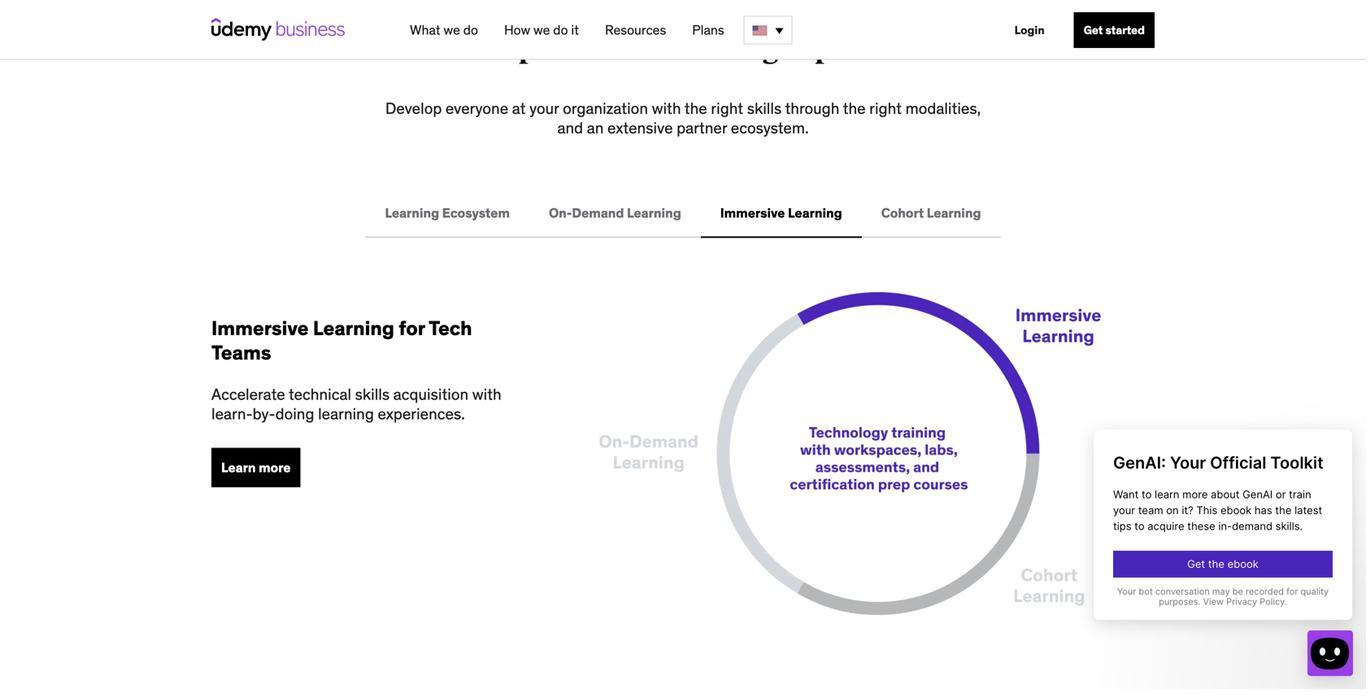 Task type: vqa. For each thing, say whether or not it's contained in the screenshot.
'we'
yes



Task type: describe. For each thing, give the bounding box(es) containing it.
1 right from the left
[[711, 98, 744, 118]]

udemy business image
[[212, 18, 345, 41]]

at
[[512, 98, 526, 118]]

with inside develop everyone at your organization with the right skills through the right modalities, and an extensive partner ecosystem.
[[652, 98, 681, 118]]

a
[[439, 32, 459, 66]]

doing
[[275, 404, 314, 423]]

learning inside on-demand learning link
[[627, 204, 682, 221]]

learning for immersive learning for tech teams
[[313, 316, 395, 340]]

learning inside learning ecosystem link
[[385, 204, 439, 221]]

immersive for immersive learning
[[721, 204, 785, 221]]

we for how
[[534, 22, 550, 38]]

learn more link
[[212, 448, 301, 487]]

we for what
[[444, 22, 460, 38]]

skills inside develop everyone at your organization with the right skills through the right modalities, and an extensive partner ecosystem.
[[747, 98, 782, 118]]

accelerate technical skills acquisition with learn-by-doing learning experiences.
[[212, 384, 502, 423]]

learning for cohort learning
[[927, 204, 982, 221]]

experience
[[785, 32, 928, 66]]

how
[[504, 22, 531, 38]]

login button
[[1005, 12, 1055, 48]]

learn
[[221, 459, 256, 476]]

teams
[[212, 340, 271, 365]]

cohort learning link
[[862, 189, 1001, 238]]

1 the from the left
[[685, 98, 708, 118]]

learn more button
[[212, 448, 301, 487]]

develop
[[386, 98, 442, 118]]

0 vertical spatial learning
[[668, 32, 780, 66]]

what we do button
[[404, 15, 485, 45]]

on-
[[549, 204, 572, 221]]

immersive learning link
[[701, 189, 862, 238]]

learn more
[[221, 459, 291, 476]]

on-demand learning
[[549, 204, 682, 221]]

for
[[399, 316, 425, 340]]

get
[[1084, 23, 1103, 37]]

by-
[[253, 404, 275, 423]]

accelerate
[[212, 384, 285, 404]]

an
[[587, 118, 604, 137]]

experiences.
[[378, 404, 465, 423]]

how we do it
[[504, 22, 579, 38]]

acquisition
[[394, 384, 469, 404]]

demand
[[572, 204, 624, 221]]

comprehensive
[[464, 32, 663, 66]]

develop everyone at your organization with the right skills through the right modalities, and an extensive partner ecosystem.
[[386, 98, 981, 137]]

tab list containing learning ecosystem
[[212, 189, 1155, 238]]

plans button
[[686, 15, 731, 45]]

get started
[[1084, 23, 1145, 37]]

how we do it button
[[498, 15, 586, 45]]



Task type: locate. For each thing, give the bounding box(es) containing it.
skills inside the accelerate technical skills acquisition with learn-by-doing learning experiences.
[[355, 384, 390, 404]]

resources button
[[599, 15, 673, 45]]

on-demand learning link
[[530, 189, 701, 238]]

ecosystem.
[[731, 118, 809, 137]]

1 horizontal spatial the
[[843, 98, 866, 118]]

1 vertical spatial learning
[[318, 404, 374, 423]]

cohort
[[882, 204, 924, 221]]

1 horizontal spatial with
[[652, 98, 681, 118]]

1 horizontal spatial skills
[[747, 98, 782, 118]]

0 vertical spatial with
[[652, 98, 681, 118]]

0 horizontal spatial with
[[472, 384, 502, 404]]

0 horizontal spatial learning
[[318, 404, 374, 423]]

technical
[[289, 384, 352, 404]]

learning
[[385, 204, 439, 221], [627, 204, 682, 221], [788, 204, 843, 221], [927, 204, 982, 221], [313, 316, 395, 340]]

immersive learning for tech teams
[[212, 316, 472, 365]]

learning inside cohort learning link
[[927, 204, 982, 221]]

the
[[685, 98, 708, 118], [843, 98, 866, 118]]

get started link
[[1074, 12, 1155, 48]]

1 horizontal spatial learning
[[668, 32, 780, 66]]

tab list
[[212, 189, 1155, 238]]

with right acquisition
[[472, 384, 502, 404]]

right
[[711, 98, 744, 118], [870, 98, 902, 118]]

do inside dropdown button
[[553, 22, 568, 38]]

0 horizontal spatial we
[[444, 22, 460, 38]]

1 vertical spatial immersive
[[212, 316, 309, 340]]

resources
[[605, 22, 666, 38]]

a comprehensive learning experience
[[439, 32, 928, 66]]

more
[[259, 459, 291, 476]]

extensive
[[608, 118, 673, 137]]

learning ecosystem
[[385, 204, 510, 221]]

do for what we do
[[463, 22, 478, 38]]

learning
[[668, 32, 780, 66], [318, 404, 374, 423]]

plans
[[693, 22, 725, 38]]

2 we from the left
[[534, 22, 550, 38]]

menu navigation
[[397, 0, 1155, 60]]

0 horizontal spatial the
[[685, 98, 708, 118]]

1 horizontal spatial do
[[553, 22, 568, 38]]

organization
[[563, 98, 648, 118]]

learning for immersive learning
[[788, 204, 843, 221]]

with inside the accelerate technical skills acquisition with learn-by-doing learning experiences.
[[472, 384, 502, 404]]

everyone
[[446, 98, 509, 118]]

the right through
[[843, 98, 866, 118]]

right left modalities,
[[870, 98, 902, 118]]

it
[[571, 22, 579, 38]]

2 right from the left
[[870, 98, 902, 118]]

modalities,
[[906, 98, 981, 118]]

we inside dropdown button
[[534, 22, 550, 38]]

1 do from the left
[[463, 22, 478, 38]]

we right how
[[534, 22, 550, 38]]

do for how we do it
[[553, 22, 568, 38]]

tech
[[429, 316, 472, 340]]

cohort learning
[[882, 204, 982, 221]]

skills left through
[[747, 98, 782, 118]]

through
[[785, 98, 840, 118]]

learning inside immersive learning link
[[788, 204, 843, 221]]

1 vertical spatial skills
[[355, 384, 390, 404]]

1 vertical spatial with
[[472, 384, 502, 404]]

1 horizontal spatial right
[[870, 98, 902, 118]]

0 horizontal spatial skills
[[355, 384, 390, 404]]

immersive for immersive learning for tech teams
[[212, 316, 309, 340]]

do left it
[[553, 22, 568, 38]]

the right extensive
[[685, 98, 708, 118]]

we
[[444, 22, 460, 38], [534, 22, 550, 38]]

partner
[[677, 118, 727, 137]]

0 horizontal spatial right
[[711, 98, 744, 118]]

2 do from the left
[[553, 22, 568, 38]]

do inside popup button
[[463, 22, 478, 38]]

learning up develop everyone at your organization with the right skills through the right modalities, and an extensive partner ecosystem.
[[668, 32, 780, 66]]

what
[[410, 22, 441, 38]]

immersive learning
[[721, 204, 843, 221]]

0 vertical spatial skills
[[747, 98, 782, 118]]

learning inside the accelerate technical skills acquisition with learn-by-doing learning experiences.
[[318, 404, 374, 423]]

skills right technical
[[355, 384, 390, 404]]

learning inside immersive learning for tech teams
[[313, 316, 395, 340]]

1 horizontal spatial immersive
[[721, 204, 785, 221]]

your
[[530, 98, 559, 118]]

0 horizontal spatial immersive
[[212, 316, 309, 340]]

started
[[1106, 23, 1145, 37]]

0 horizontal spatial do
[[463, 22, 478, 38]]

immersive
[[721, 204, 785, 221], [212, 316, 309, 340]]

learning ecosystem link
[[366, 189, 530, 238]]

login
[[1015, 23, 1045, 37]]

and
[[558, 118, 583, 137]]

do
[[463, 22, 478, 38], [553, 22, 568, 38]]

learn-
[[212, 404, 253, 423]]

ecosystem
[[442, 204, 510, 221]]

with right 'organization'
[[652, 98, 681, 118]]

we right what
[[444, 22, 460, 38]]

1 horizontal spatial we
[[534, 22, 550, 38]]

with
[[652, 98, 681, 118], [472, 384, 502, 404]]

we inside popup button
[[444, 22, 460, 38]]

skills
[[747, 98, 782, 118], [355, 384, 390, 404]]

right down a comprehensive learning experience
[[711, 98, 744, 118]]

1 we from the left
[[444, 22, 460, 38]]

learning right doing
[[318, 404, 374, 423]]

2 the from the left
[[843, 98, 866, 118]]

immersive inside immersive learning for tech teams
[[212, 316, 309, 340]]

do right a
[[463, 22, 478, 38]]

what we do
[[410, 22, 478, 38]]

0 vertical spatial immersive
[[721, 204, 785, 221]]



